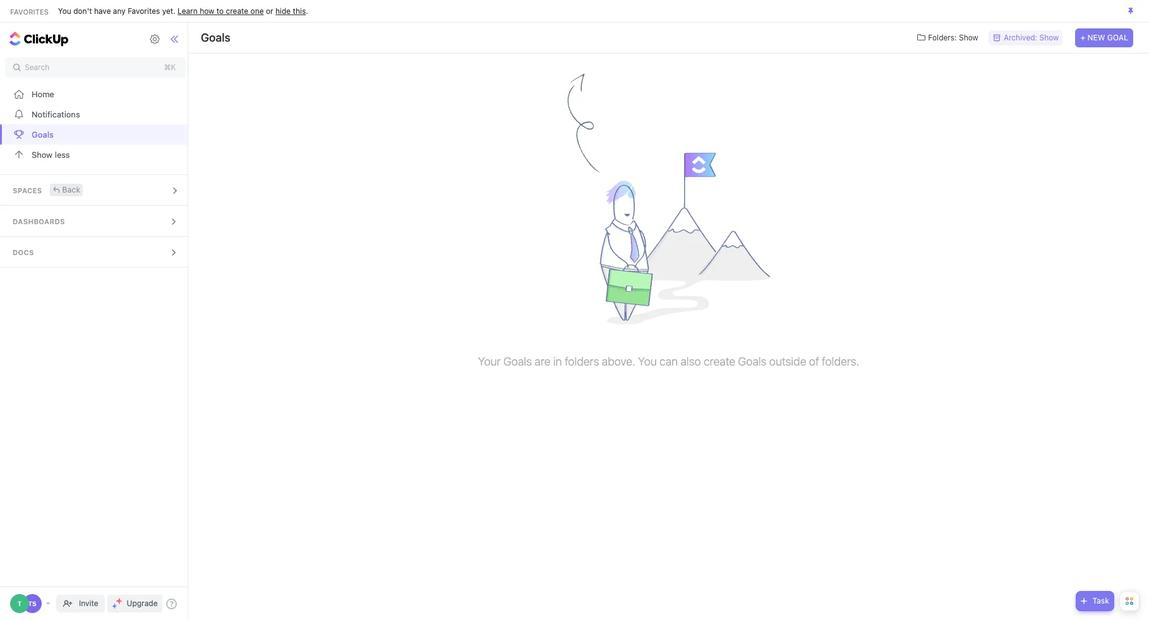 Task type: vqa. For each thing, say whether or not it's contained in the screenshot.
Onboarding Checklist Button element
no



Task type: describe. For each thing, give the bounding box(es) containing it.
sparkle svg 1 image
[[116, 598, 122, 605]]

new
[[1087, 33, 1105, 42]]

1 horizontal spatial favorites
[[128, 6, 160, 15]]

folders: show
[[928, 33, 978, 42]]

1 horizontal spatial you
[[638, 355, 657, 368]]

also
[[681, 355, 701, 368]]

task
[[1093, 596, 1109, 606]]

upgrade link
[[107, 595, 163, 613]]

goals left are
[[504, 355, 532, 368]]

archived: show
[[1004, 33, 1059, 42]]

above.
[[602, 355, 635, 368]]

any
[[113, 6, 126, 15]]

archived:
[[1004, 33, 1037, 42]]

are
[[535, 355, 551, 368]]

or
[[266, 6, 273, 15]]

sidebar navigation
[[0, 23, 191, 620]]

upgrade
[[127, 599, 158, 608]]

folders:
[[928, 33, 957, 42]]

don't
[[73, 6, 92, 15]]

⌘k
[[164, 63, 176, 72]]

show for archived: show
[[1040, 33, 1059, 42]]

your goals are in folders above. you can also create goals outside of folders.
[[478, 355, 859, 368]]

outside
[[769, 355, 806, 368]]

search
[[25, 63, 49, 72]]

goals left outside
[[738, 355, 767, 368]]

one
[[251, 6, 264, 15]]

learn
[[178, 6, 198, 15]]

dashboards
[[13, 217, 65, 226]]

home
[[32, 89, 54, 99]]

less
[[55, 149, 70, 160]]

can
[[660, 355, 678, 368]]

t
[[18, 600, 22, 608]]

.
[[306, 6, 308, 15]]

this
[[293, 6, 306, 15]]

have
[[94, 6, 111, 15]]

folders.
[[822, 355, 859, 368]]

hide this link
[[275, 6, 306, 15]]

back
[[62, 185, 80, 194]]

sparkle svg 2 image
[[112, 604, 117, 609]]

learn how to create one link
[[178, 6, 264, 15]]

of
[[809, 355, 819, 368]]

goals inside the sidebar navigation
[[32, 129, 54, 139]]



Task type: locate. For each thing, give the bounding box(es) containing it.
ts
[[28, 600, 36, 608]]

in
[[553, 355, 562, 368]]

show inside the sidebar navigation
[[32, 149, 53, 160]]

create right to
[[226, 6, 248, 15]]

0 horizontal spatial show
[[32, 149, 53, 160]]

favorites
[[128, 6, 160, 15], [10, 7, 49, 15]]

show for folders: show
[[959, 33, 978, 42]]

your
[[478, 355, 501, 368]]

you left don't in the left of the page
[[58, 6, 71, 15]]

2 horizontal spatial show
[[1040, 33, 1059, 42]]

folders
[[565, 355, 599, 368]]

to
[[217, 6, 224, 15]]

create
[[226, 6, 248, 15], [704, 355, 735, 368]]

+
[[1080, 33, 1085, 42]]

favorites right any in the top of the page
[[128, 6, 160, 15]]

show right folders:
[[959, 33, 978, 42]]

sidebar settings image
[[149, 33, 161, 45]]

create right also
[[704, 355, 735, 368]]

0 vertical spatial you
[[58, 6, 71, 15]]

docs
[[13, 248, 34, 256]]

you
[[58, 6, 71, 15], [638, 355, 657, 368]]

goals
[[201, 31, 230, 44], [32, 129, 54, 139], [504, 355, 532, 368], [738, 355, 767, 368]]

goals up show less
[[32, 129, 54, 139]]

you left can
[[638, 355, 657, 368]]

show left less
[[32, 149, 53, 160]]

yet.
[[162, 6, 175, 15]]

1 vertical spatial you
[[638, 355, 657, 368]]

home link
[[0, 84, 191, 104]]

goal
[[1107, 33, 1128, 42]]

how
[[200, 6, 214, 15]]

show less
[[32, 149, 70, 160]]

0 horizontal spatial favorites
[[10, 7, 49, 15]]

invite
[[79, 599, 98, 608]]

1 horizontal spatial create
[[704, 355, 735, 368]]

notifications link
[[0, 104, 191, 124]]

0 horizontal spatial you
[[58, 6, 71, 15]]

1 horizontal spatial show
[[959, 33, 978, 42]]

back link
[[50, 184, 83, 196]]

you don't have any favorites yet. learn how to create one or hide this .
[[58, 6, 308, 15]]

1 vertical spatial create
[[704, 355, 735, 368]]

show
[[959, 33, 978, 42], [1040, 33, 1059, 42], [32, 149, 53, 160]]

show right archived:
[[1040, 33, 1059, 42]]

hide
[[275, 6, 291, 15]]

spaces
[[13, 186, 42, 195]]

create for to
[[226, 6, 248, 15]]

notifications
[[32, 109, 80, 119]]

favorites left don't in the left of the page
[[10, 7, 49, 15]]

0 vertical spatial create
[[226, 6, 248, 15]]

+ new goal
[[1080, 33, 1128, 42]]

0 horizontal spatial create
[[226, 6, 248, 15]]

goals link
[[0, 124, 191, 145]]

create for also
[[704, 355, 735, 368]]

goals down to
[[201, 31, 230, 44]]



